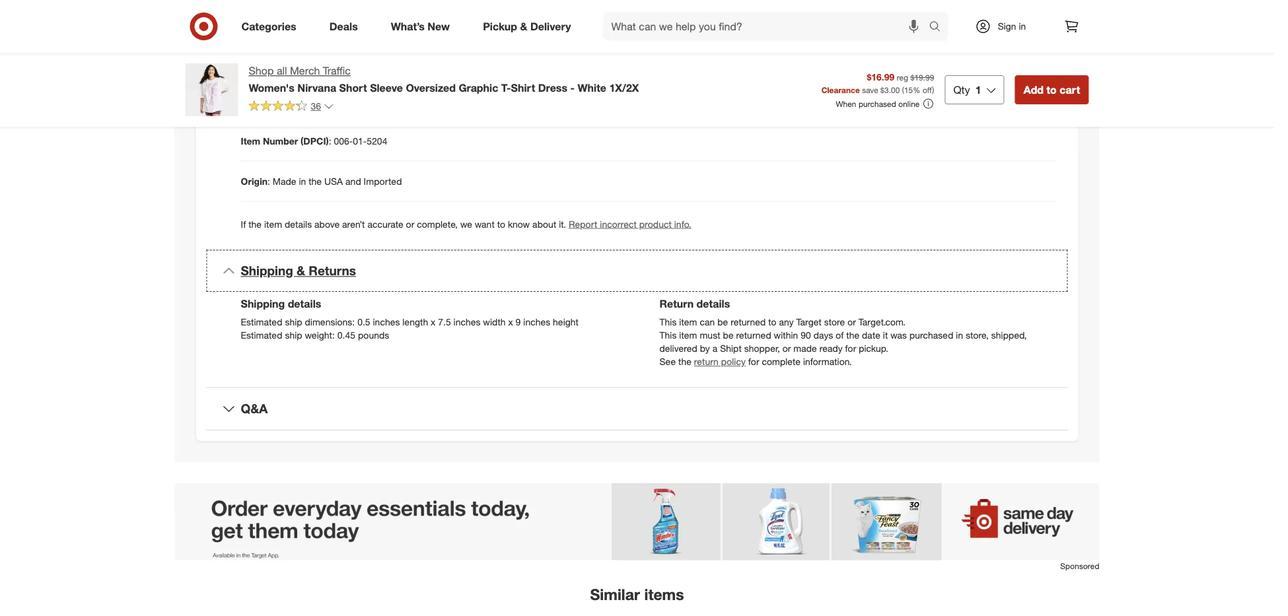 Task type: locate. For each thing, give the bounding box(es) containing it.
0 vertical spatial returned
[[731, 317, 766, 328]]

0 vertical spatial item
[[264, 218, 282, 230]]

complete,
[[417, 218, 458, 230]]

0 vertical spatial be
[[718, 317, 728, 328]]

shipping down 'if'
[[241, 263, 293, 278]]

1 vertical spatial or
[[848, 317, 856, 328]]

details left the above
[[285, 218, 312, 230]]

we
[[461, 218, 472, 230]]

be up shipt
[[723, 330, 734, 341]]

details up the dimensions:
[[288, 298, 321, 310]]

off
[[923, 85, 933, 95]]

in right made
[[299, 175, 306, 187]]

2 shipping from the top
[[241, 298, 285, 310]]

search
[[924, 21, 955, 34]]

weight:
[[305, 330, 335, 341]]

1 vertical spatial shipping
[[241, 298, 285, 310]]

0 horizontal spatial inches
[[373, 317, 400, 328]]

$19.99
[[911, 72, 935, 82]]

what's new
[[391, 20, 450, 33]]

& for pickup
[[520, 20, 528, 33]]

must
[[700, 330, 721, 341]]

be
[[718, 317, 728, 328], [723, 330, 734, 341]]

shipped,
[[992, 330, 1027, 341]]

q&a
[[241, 401, 268, 417]]

1 horizontal spatial or
[[783, 343, 791, 355]]

x left the 7.5
[[431, 317, 436, 328]]

$16.99 reg $19.99 clearance save $ 3.00 ( 15 % off )
[[822, 71, 935, 95]]

9
[[516, 317, 521, 328]]

item left 'can'
[[680, 317, 698, 328]]

return policy link
[[694, 356, 746, 368]]

3.00
[[885, 85, 900, 95]]

shipping inside dropdown button
[[241, 263, 293, 278]]

2 horizontal spatial to
[[1047, 83, 1057, 96]]

pickup & delivery
[[483, 20, 571, 33]]

dry
[[425, 14, 440, 26]]

target.com.
[[859, 317, 906, 328]]

height
[[553, 317, 579, 328]]

tcin : 88256656
[[241, 54, 309, 66]]

for right ready
[[846, 343, 857, 355]]

0 vertical spatial or
[[406, 218, 415, 230]]

returns
[[309, 263, 356, 278]]

1 horizontal spatial inches
[[454, 317, 481, 328]]

2 horizontal spatial or
[[848, 317, 856, 328]]

this down return
[[660, 317, 677, 328]]

2 vertical spatial in
[[956, 330, 964, 341]]

want
[[475, 218, 495, 230]]

pickup & delivery link
[[472, 12, 588, 41]]

1
[[976, 83, 982, 96]]

ship left the dimensions:
[[285, 317, 302, 328]]

estimated
[[241, 317, 283, 328], [241, 330, 283, 341]]

any
[[779, 317, 794, 328]]

or
[[406, 218, 415, 230], [848, 317, 856, 328], [783, 343, 791, 355]]

details inside the return details this item can be returned to any target store or target.com. this item must be returned within 90 days of the date it was purchased in store, shipped, delivered by a shipt shopper, or made ready for pickup. see the return policy for complete information.
[[697, 298, 730, 310]]

shipping
[[241, 263, 293, 278], [241, 298, 285, 310]]

item
[[241, 135, 260, 147]]

nirvana
[[298, 81, 336, 94]]

categories
[[242, 20, 297, 33]]

inches right 9
[[524, 317, 551, 328]]

1 horizontal spatial x
[[509, 317, 513, 328]]

estimated down shipping & returns
[[241, 317, 283, 328]]

tumble
[[393, 14, 423, 26]]

estimated left weight:
[[241, 330, 283, 341]]

1 vertical spatial be
[[723, 330, 734, 341]]

1 vertical spatial estimated
[[241, 330, 283, 341]]

0 horizontal spatial &
[[297, 263, 305, 278]]

inches right the 7.5
[[454, 317, 481, 328]]

0 vertical spatial for
[[846, 343, 857, 355]]

0 vertical spatial estimated
[[241, 317, 283, 328]]

and right usa
[[346, 175, 361, 187]]

incorrect
[[600, 218, 637, 230]]

items
[[645, 586, 684, 604]]

to right the want
[[497, 218, 506, 230]]

: left made
[[268, 175, 270, 187]]

item
[[264, 218, 282, 230], [680, 317, 698, 328], [680, 330, 698, 341]]

what's
[[391, 20, 425, 33]]

01-
[[353, 135, 367, 147]]

shipping down shipping & returns
[[241, 298, 285, 310]]

details for shipping
[[288, 298, 321, 310]]

item number (dpci) : 006-01-5204
[[241, 135, 388, 147]]

What can we help you find? suggestions appear below search field
[[604, 12, 933, 41]]

a
[[713, 343, 718, 355]]

item up delivered
[[680, 330, 698, 341]]

shipping for shipping details estimated ship dimensions: 0.5 inches length x 7.5 inches width x 9 inches height estimated ship weight: 0.45 pounds
[[241, 298, 285, 310]]

traffic
[[323, 64, 351, 77]]

details up 'can'
[[697, 298, 730, 310]]

when purchased online
[[836, 99, 920, 109]]

0.5
[[358, 317, 370, 328]]

1 vertical spatial ship
[[285, 330, 302, 341]]

1 this from the top
[[660, 317, 677, 328]]

1 x from the left
[[431, 317, 436, 328]]

0 horizontal spatial for
[[749, 356, 760, 368]]

origin : made in the usa and imported
[[241, 175, 402, 187]]

& inside dropdown button
[[297, 263, 305, 278]]

new
[[428, 20, 450, 33]]

t-
[[501, 81, 511, 94]]

similar items region
[[175, 484, 1100, 609]]

1 vertical spatial and
[[346, 175, 361, 187]]

be right 'can'
[[718, 317, 728, 328]]

0 vertical spatial purchased
[[859, 99, 897, 109]]

or down within
[[783, 343, 791, 355]]

pickup
[[483, 20, 517, 33]]

and right "care"
[[264, 14, 281, 26]]

1 inches from the left
[[373, 317, 400, 328]]

0 horizontal spatial and
[[264, 14, 281, 26]]

imported
[[364, 175, 402, 187]]

or right store
[[848, 317, 856, 328]]

1 vertical spatial &
[[297, 263, 305, 278]]

item right 'if'
[[264, 218, 282, 230]]

1 vertical spatial to
[[497, 218, 506, 230]]

information.
[[804, 356, 852, 368]]

this
[[660, 317, 677, 328], [660, 330, 677, 341]]

purchased inside the return details this item can be returned to any target store or target.com. this item must be returned within 90 days of the date it was purchased in store, shipped, delivered by a shipt shopper, or made ready for pickup. see the return policy for complete information.
[[910, 330, 954, 341]]

1 horizontal spatial in
[[956, 330, 964, 341]]

can
[[700, 317, 715, 328]]

0 vertical spatial this
[[660, 317, 677, 328]]

and
[[264, 14, 281, 26], [346, 175, 361, 187]]

it
[[883, 330, 888, 341]]

delivered
[[660, 343, 698, 355]]

report incorrect product info. button
[[569, 218, 692, 231]]

0 horizontal spatial x
[[431, 317, 436, 328]]

to left "any"
[[769, 317, 777, 328]]

in left store,
[[956, 330, 964, 341]]

: left all
[[263, 54, 265, 66]]

0 vertical spatial &
[[520, 20, 528, 33]]

or right accurate
[[406, 218, 415, 230]]

details
[[285, 218, 312, 230], [288, 298, 321, 310], [697, 298, 730, 310]]

1 estimated from the top
[[241, 317, 283, 328]]

for down shopper,
[[749, 356, 760, 368]]

reg
[[897, 72, 909, 82]]

0 horizontal spatial to
[[497, 218, 506, 230]]

advertisement region
[[175, 484, 1100, 561]]

2 horizontal spatial in
[[1019, 20, 1027, 32]]

0 vertical spatial to
[[1047, 83, 1057, 96]]

x left 9
[[509, 317, 513, 328]]

to right add
[[1047, 83, 1057, 96]]

q&a button
[[207, 388, 1068, 430]]

2 vertical spatial item
[[680, 330, 698, 341]]

number
[[263, 135, 298, 147]]

2 vertical spatial to
[[769, 317, 777, 328]]

this up delivered
[[660, 330, 677, 341]]

ship left weight:
[[285, 330, 302, 341]]

& left returns in the top left of the page
[[297, 263, 305, 278]]

1 horizontal spatial &
[[520, 20, 528, 33]]

to
[[1047, 83, 1057, 96], [497, 218, 506, 230], [769, 317, 777, 328]]

similar items
[[590, 586, 684, 604]]

dimensions:
[[305, 317, 355, 328]]

within
[[774, 330, 799, 341]]

: down women's
[[261, 95, 263, 106]]

1 horizontal spatial to
[[769, 317, 777, 328]]

purchased down $
[[859, 99, 897, 109]]

in right sign
[[1019, 20, 1027, 32]]

wash,
[[365, 14, 390, 26]]

details inside shipping details estimated ship dimensions: 0.5 inches length x 7.5 inches width x 9 inches height estimated ship weight: 0.45 pounds
[[288, 298, 321, 310]]

1 vertical spatial this
[[660, 330, 677, 341]]

deals link
[[318, 12, 375, 41]]

1 shipping from the top
[[241, 263, 293, 278]]

-
[[571, 81, 575, 94]]

1 horizontal spatial and
[[346, 175, 361, 187]]

0 horizontal spatial or
[[406, 218, 415, 230]]

policy
[[721, 356, 746, 368]]

care
[[241, 14, 262, 26]]

2 horizontal spatial inches
[[524, 317, 551, 328]]

1 horizontal spatial purchased
[[910, 330, 954, 341]]

women's
[[249, 81, 295, 94]]

when
[[836, 99, 857, 109]]

0 vertical spatial shipping
[[241, 263, 293, 278]]

1 vertical spatial purchased
[[910, 330, 954, 341]]

0 vertical spatial in
[[1019, 20, 1027, 32]]

sign in
[[998, 20, 1027, 32]]

1x/2x
[[610, 81, 639, 94]]

image of women's nirvana short sleeve oversized graphic t-shirt dress - white 1x/2x image
[[185, 63, 238, 116]]

196761717643
[[266, 95, 328, 106]]

all
[[277, 64, 287, 77]]

inches up pounds
[[373, 317, 400, 328]]

& right pickup
[[520, 20, 528, 33]]

0 vertical spatial ship
[[285, 317, 302, 328]]

2 inches from the left
[[454, 317, 481, 328]]

0 horizontal spatial in
[[299, 175, 306, 187]]

info.
[[675, 218, 692, 230]]

shipping inside shipping details estimated ship dimensions: 0.5 inches length x 7.5 inches width x 9 inches height estimated ship weight: 0.45 pounds
[[241, 298, 285, 310]]

purchased right the was
[[910, 330, 954, 341]]

1 vertical spatial item
[[680, 317, 698, 328]]



Task type: describe. For each thing, give the bounding box(es) containing it.
add to cart
[[1024, 83, 1081, 96]]

: left the 006- at left top
[[329, 135, 331, 147]]

cart
[[1060, 83, 1081, 96]]

merch
[[290, 64, 320, 77]]

1 vertical spatial in
[[299, 175, 306, 187]]

$
[[881, 85, 885, 95]]

$16.99
[[867, 71, 895, 83]]

machine
[[327, 14, 363, 26]]

in inside the return details this item can be returned to any target store or target.com. this item must be returned within 90 days of the date it was purchased in store, shipped, delivered by a shipt shopper, or made ready for pickup. see the return policy for complete information.
[[956, 330, 964, 341]]

sign
[[998, 20, 1017, 32]]

2 x from the left
[[509, 317, 513, 328]]

5204
[[367, 135, 388, 147]]

days
[[814, 330, 834, 341]]

clearance
[[822, 85, 860, 95]]

to inside the return details this item can be returned to any target store or target.com. this item must be returned within 90 days of the date it was purchased in store, shipped, delivered by a shipt shopper, or made ready for pickup. see the return policy for complete information.
[[769, 317, 777, 328]]

short
[[339, 81, 367, 94]]

: for 196761717643
[[261, 95, 263, 106]]

90
[[801, 330, 811, 341]]

add to cart button
[[1016, 75, 1089, 104]]

return
[[694, 356, 719, 368]]

& for shipping
[[297, 263, 305, 278]]

3 inches from the left
[[524, 317, 551, 328]]

shipping details estimated ship dimensions: 0.5 inches length x 7.5 inches width x 9 inches height estimated ship weight: 0.45 pounds
[[241, 298, 579, 341]]

shipping for shipping & returns
[[241, 263, 293, 278]]

upc
[[241, 95, 261, 106]]

sponsored
[[1061, 562, 1100, 572]]

date
[[862, 330, 881, 341]]

the right 'if'
[[249, 218, 262, 230]]

sleeve
[[370, 81, 403, 94]]

add
[[1024, 83, 1044, 96]]

know
[[508, 218, 530, 230]]

the right of at the right of the page
[[847, 330, 860, 341]]

1 ship from the top
[[285, 317, 302, 328]]

aren't
[[342, 218, 365, 230]]

similar
[[590, 586, 640, 604]]

product
[[640, 218, 672, 230]]

made
[[794, 343, 817, 355]]

above
[[315, 218, 340, 230]]

store
[[825, 317, 845, 328]]

(
[[902, 85, 905, 95]]

store,
[[966, 330, 989, 341]]

if the item details above aren't accurate or complete, we want to know about it. report incorrect product info.
[[241, 218, 692, 230]]

complete
[[762, 356, 801, 368]]

the left usa
[[309, 175, 322, 187]]

accurate
[[368, 218, 404, 230]]

shipping & returns button
[[207, 250, 1068, 292]]

shirt
[[511, 81, 535, 94]]

pickup.
[[859, 343, 889, 355]]

report
[[569, 218, 598, 230]]

delivery
[[531, 20, 571, 33]]

2 ship from the top
[[285, 330, 302, 341]]

0.45
[[338, 330, 356, 341]]

shop
[[249, 64, 274, 77]]

0 vertical spatial and
[[264, 14, 281, 26]]

return
[[660, 298, 694, 310]]

the down delivered
[[679, 356, 692, 368]]

graphic
[[459, 81, 499, 94]]

details for return
[[697, 298, 730, 310]]

15
[[905, 85, 913, 95]]

it.
[[559, 218, 566, 230]]

save
[[863, 85, 879, 95]]

: for made
[[268, 175, 270, 187]]

what's new link
[[380, 12, 467, 41]]

of
[[836, 330, 844, 341]]

006-
[[334, 135, 353, 147]]

2 estimated from the top
[[241, 330, 283, 341]]

shipt
[[720, 343, 742, 355]]

oversized
[[406, 81, 456, 94]]

search button
[[924, 12, 955, 44]]

sign in link
[[964, 12, 1047, 41]]

2 vertical spatial or
[[783, 343, 791, 355]]

pounds
[[358, 330, 389, 341]]

1 horizontal spatial for
[[846, 343, 857, 355]]

2 this from the top
[[660, 330, 677, 341]]

by
[[700, 343, 710, 355]]

1 vertical spatial for
[[749, 356, 760, 368]]

width
[[483, 317, 506, 328]]

shopper,
[[745, 343, 780, 355]]

return details this item can be returned to any target store or target.com. this item must be returned within 90 days of the date it was purchased in store, shipped, delivered by a shipt shopper, or made ready for pickup. see the return policy for complete information.
[[660, 298, 1027, 368]]

)
[[933, 85, 935, 95]]

1 vertical spatial returned
[[736, 330, 772, 341]]

shipping & returns
[[241, 263, 356, 278]]

88256656
[[268, 54, 309, 66]]

dress
[[538, 81, 568, 94]]

(dpci)
[[301, 135, 329, 147]]

: for 88256656
[[263, 54, 265, 66]]

made
[[273, 175, 296, 187]]

to inside button
[[1047, 83, 1057, 96]]

0 horizontal spatial purchased
[[859, 99, 897, 109]]

qty
[[954, 83, 971, 96]]

care and cleaning: machine wash, tumble dry
[[241, 14, 440, 26]]



Task type: vqa. For each thing, say whether or not it's contained in the screenshot.
the top To
yes



